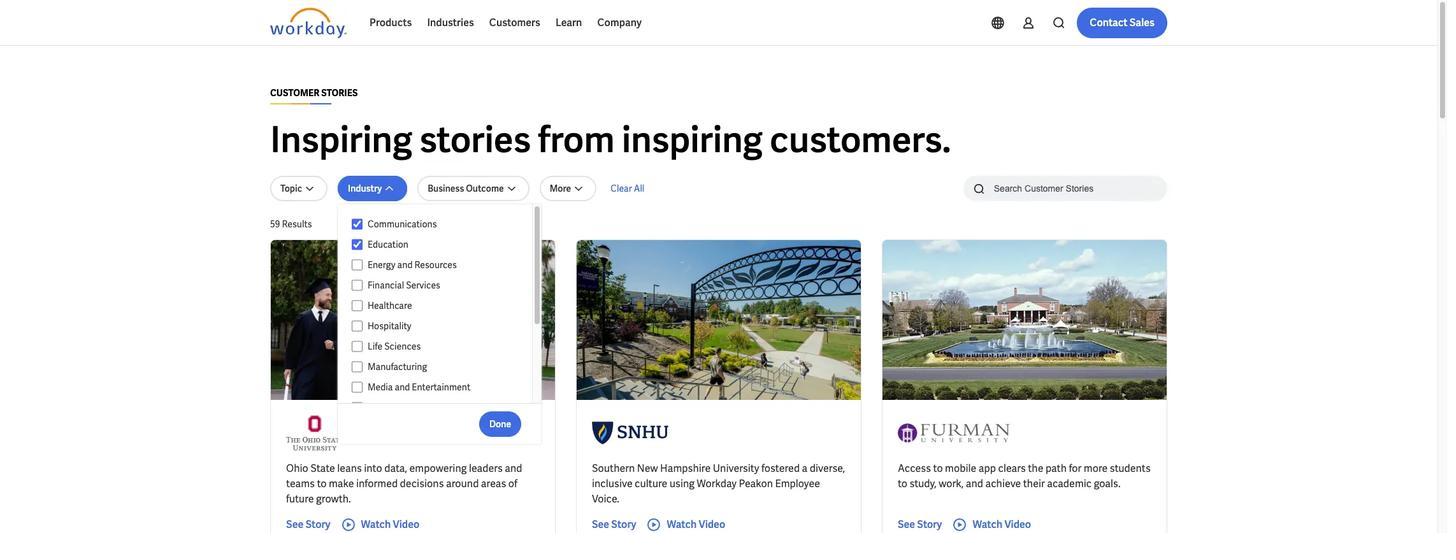 Task type: describe. For each thing, give the bounding box(es) containing it.
see for access to mobile app clears the path for more students to study, work, and achieve their academic goals.
[[898, 518, 915, 531]]

clear
[[611, 183, 632, 194]]

informed
[[356, 477, 398, 491]]

path
[[1046, 462, 1067, 475]]

data,
[[384, 462, 407, 475]]

story for southern new hampshire university fostered a diverse, inclusive culture using workday peakon employee voice.
[[611, 518, 636, 531]]

workday
[[697, 477, 737, 491]]

learn
[[556, 16, 582, 29]]

hospitality link
[[362, 319, 520, 334]]

inspiring stories from inspiring customers.
[[270, 117, 951, 163]]

hospitality
[[368, 321, 411, 332]]

video for app
[[1004, 518, 1031, 531]]

students
[[1110, 462, 1151, 475]]

life sciences
[[368, 341, 421, 352]]

new
[[637, 462, 658, 475]]

customer
[[270, 87, 319, 99]]

employee
[[775, 477, 820, 491]]

see story for ohio state leans into data, empowering leaders and teams to make informed decisions around areas of future growth.
[[286, 518, 330, 531]]

southern
[[592, 462, 635, 475]]

results
[[282, 219, 312, 230]]

story for ohio state leans into data, empowering leaders and teams to make informed decisions around areas of future growth.
[[305, 518, 330, 531]]

media and entertainment link
[[362, 380, 520, 395]]

story for access to mobile app clears the path for more students to study, work, and achieve their academic goals.
[[917, 518, 942, 531]]

growth.
[[316, 493, 351, 506]]

financial
[[368, 280, 404, 291]]

decisions
[[400, 477, 444, 491]]

the ohio state university image
[[286, 415, 343, 451]]

learn button
[[548, 8, 590, 38]]

areas
[[481, 477, 506, 491]]

empowering
[[409, 462, 467, 475]]

nonprofit link
[[362, 400, 520, 415]]

and inside access to mobile app clears the path for more students to study, work, and achieve their academic goals.
[[966, 477, 983, 491]]

inspiring
[[270, 117, 412, 163]]

see for ohio state leans into data, empowering leaders and teams to make informed decisions around areas of future growth.
[[286, 518, 303, 531]]

see story link for ohio state leans into data, empowering leaders and teams to make informed decisions around areas of future growth.
[[286, 517, 330, 533]]

video for university
[[699, 518, 725, 531]]

contact
[[1090, 16, 1128, 29]]

culture
[[635, 477, 667, 491]]

industries
[[427, 16, 474, 29]]

watch for mobile
[[973, 518, 1002, 531]]

sales
[[1130, 16, 1155, 29]]

clear all
[[611, 183, 644, 194]]

products
[[370, 16, 412, 29]]

their
[[1023, 477, 1045, 491]]

goals.
[[1094, 477, 1121, 491]]

state
[[310, 462, 335, 475]]

life
[[368, 341, 382, 352]]

stories
[[419, 117, 531, 163]]

video for into
[[393, 518, 419, 531]]

leaders
[[469, 462, 503, 475]]

all
[[634, 183, 644, 194]]

nonprofit
[[368, 402, 407, 414]]

energy
[[368, 259, 395, 271]]

financial services link
[[362, 278, 520, 293]]

watch for leans
[[361, 518, 391, 531]]

of
[[508, 477, 518, 491]]

see story for access to mobile app clears the path for more students to study, work, and achieve their academic goals.
[[898, 518, 942, 531]]

watch for hampshire
[[667, 518, 697, 531]]

industries button
[[420, 8, 482, 38]]

fostered
[[761, 462, 800, 475]]

resources
[[414, 259, 457, 271]]

1 horizontal spatial to
[[898, 477, 907, 491]]

business outcome button
[[417, 176, 529, 201]]

watch video for into
[[361, 518, 419, 531]]

a
[[802, 462, 808, 475]]

university
[[713, 462, 759, 475]]

outcome
[[466, 183, 504, 194]]

go to the homepage image
[[270, 8, 347, 38]]

company button
[[590, 8, 649, 38]]

to inside ohio state leans into data, empowering leaders and teams to make informed decisions around areas of future growth.
[[317, 477, 327, 491]]

clears
[[998, 462, 1026, 475]]

make
[[329, 477, 354, 491]]

and inside ohio state leans into data, empowering leaders and teams to make informed decisions around areas of future growth.
[[505, 462, 522, 475]]

furman university image
[[898, 415, 1010, 451]]

business outcome
[[428, 183, 504, 194]]

healthcare
[[368, 300, 412, 312]]

customers button
[[482, 8, 548, 38]]



Task type: vqa. For each thing, say whether or not it's contained in the screenshot.
Resources
yes



Task type: locate. For each thing, give the bounding box(es) containing it.
1 video from the left
[[393, 518, 419, 531]]

3 video from the left
[[1004, 518, 1031, 531]]

future
[[286, 493, 314, 506]]

education link
[[362, 237, 520, 252]]

to up work,
[[933, 462, 943, 475]]

clear all button
[[607, 176, 648, 201]]

0 horizontal spatial see
[[286, 518, 303, 531]]

0 horizontal spatial video
[[393, 518, 419, 531]]

around
[[446, 477, 479, 491]]

2 horizontal spatial watch
[[973, 518, 1002, 531]]

3 watch video link from the left
[[952, 517, 1031, 533]]

and down "app"
[[966, 477, 983, 491]]

work,
[[939, 477, 964, 491]]

more
[[550, 183, 571, 194]]

education
[[368, 239, 408, 250]]

communications
[[368, 219, 437, 230]]

story
[[305, 518, 330, 531], [611, 518, 636, 531], [917, 518, 942, 531]]

life sciences link
[[362, 339, 520, 354]]

3 see story from the left
[[898, 518, 942, 531]]

2 story from the left
[[611, 518, 636, 531]]

1 horizontal spatial see story
[[592, 518, 636, 531]]

see down future
[[286, 518, 303, 531]]

watch video link down "achieve" on the right bottom
[[952, 517, 1031, 533]]

1 see story link from the left
[[286, 517, 330, 533]]

story down growth.
[[305, 518, 330, 531]]

study,
[[910, 477, 937, 491]]

1 horizontal spatial watch video link
[[646, 517, 725, 533]]

2 horizontal spatial watch video
[[973, 518, 1031, 531]]

and up financial services
[[397, 259, 413, 271]]

3 see from the left
[[898, 518, 915, 531]]

watch video down informed
[[361, 518, 419, 531]]

manufacturing link
[[362, 359, 520, 375]]

2 watch video link from the left
[[646, 517, 725, 533]]

2 horizontal spatial see story
[[898, 518, 942, 531]]

diverse,
[[810, 462, 845, 475]]

0 horizontal spatial to
[[317, 477, 327, 491]]

see story down study,
[[898, 518, 942, 531]]

see story down voice.
[[592, 518, 636, 531]]

see story link for southern new hampshire university fostered a diverse, inclusive culture using workday peakon employee voice.
[[592, 517, 636, 533]]

59
[[270, 219, 280, 230]]

2 horizontal spatial to
[[933, 462, 943, 475]]

2 see from the left
[[592, 518, 609, 531]]

3 watch from the left
[[973, 518, 1002, 531]]

None checkbox
[[352, 239, 362, 250], [352, 280, 362, 291], [352, 300, 362, 312], [352, 321, 362, 332], [352, 341, 362, 352], [352, 361, 362, 373], [352, 239, 362, 250], [352, 280, 362, 291], [352, 300, 362, 312], [352, 321, 362, 332], [352, 341, 362, 352], [352, 361, 362, 373]]

watch video
[[361, 518, 419, 531], [667, 518, 725, 531], [973, 518, 1031, 531]]

southern new hampshire university fostered a diverse, inclusive culture using workday peakon employee voice.
[[592, 462, 845, 506]]

industry button
[[338, 176, 407, 201]]

2 horizontal spatial watch video link
[[952, 517, 1031, 533]]

see for southern new hampshire university fostered a diverse, inclusive culture using workday peakon employee voice.
[[592, 518, 609, 531]]

2 see story link from the left
[[592, 517, 636, 533]]

2 horizontal spatial see
[[898, 518, 915, 531]]

watch video down "achieve" on the right bottom
[[973, 518, 1031, 531]]

done button
[[479, 411, 521, 437]]

2 watch from the left
[[667, 518, 697, 531]]

2 horizontal spatial video
[[1004, 518, 1031, 531]]

1 horizontal spatial story
[[611, 518, 636, 531]]

1 horizontal spatial see story link
[[592, 517, 636, 533]]

contact sales link
[[1077, 8, 1167, 38]]

teams
[[286, 477, 315, 491]]

company
[[597, 16, 642, 29]]

1 watch from the left
[[361, 518, 391, 531]]

for
[[1069, 462, 1082, 475]]

1 horizontal spatial video
[[699, 518, 725, 531]]

voice.
[[592, 493, 619, 506]]

Search Customer Stories text field
[[986, 177, 1142, 199]]

inspiring
[[622, 117, 763, 163]]

communications link
[[362, 217, 520, 232]]

see story down future
[[286, 518, 330, 531]]

see story for southern new hampshire university fostered a diverse, inclusive culture using workday peakon employee voice.
[[592, 518, 636, 531]]

video down "achieve" on the right bottom
[[1004, 518, 1031, 531]]

more button
[[539, 176, 597, 201]]

2 horizontal spatial story
[[917, 518, 942, 531]]

watch video link for university
[[646, 517, 725, 533]]

topic button
[[270, 176, 328, 201]]

business
[[428, 183, 464, 194]]

leans
[[337, 462, 362, 475]]

to down access
[[898, 477, 907, 491]]

0 horizontal spatial see story link
[[286, 517, 330, 533]]

academic
[[1047, 477, 1092, 491]]

app
[[979, 462, 996, 475]]

watch video for app
[[973, 518, 1031, 531]]

1 watch video link from the left
[[341, 517, 419, 533]]

59 results
[[270, 219, 312, 230]]

2 horizontal spatial see story link
[[898, 517, 942, 533]]

hampshire
[[660, 462, 711, 475]]

to
[[933, 462, 943, 475], [317, 477, 327, 491], [898, 477, 907, 491]]

ohio
[[286, 462, 308, 475]]

and up of
[[505, 462, 522, 475]]

see story link for access to mobile app clears the path for more students to study, work, and achieve their academic goals.
[[898, 517, 942, 533]]

inclusive
[[592, 477, 633, 491]]

customers.
[[770, 117, 951, 163]]

1 horizontal spatial see
[[592, 518, 609, 531]]

watch video link down informed
[[341, 517, 419, 533]]

media
[[368, 382, 393, 393]]

1 see from the left
[[286, 518, 303, 531]]

video down ohio state leans into data, empowering leaders and teams to make informed decisions around areas of future growth.
[[393, 518, 419, 531]]

energy and resources link
[[362, 257, 520, 273]]

story down voice.
[[611, 518, 636, 531]]

video down workday
[[699, 518, 725, 531]]

watch video link down using
[[646, 517, 725, 533]]

watch video down using
[[667, 518, 725, 531]]

stories
[[321, 87, 358, 99]]

from
[[538, 117, 615, 163]]

mobile
[[945, 462, 976, 475]]

2 video from the left
[[699, 518, 725, 531]]

watch down using
[[667, 518, 697, 531]]

more
[[1084, 462, 1108, 475]]

energy and resources
[[368, 259, 457, 271]]

see story link down voice.
[[592, 517, 636, 533]]

watch video for university
[[667, 518, 725, 531]]

0 horizontal spatial watch video link
[[341, 517, 419, 533]]

using
[[670, 477, 695, 491]]

1 horizontal spatial watch
[[667, 518, 697, 531]]

the
[[1028, 462, 1043, 475]]

into
[[364, 462, 382, 475]]

customers
[[489, 16, 540, 29]]

3 see story link from the left
[[898, 517, 942, 533]]

0 horizontal spatial see story
[[286, 518, 330, 531]]

1 story from the left
[[305, 518, 330, 531]]

industry
[[348, 183, 382, 194]]

access
[[898, 462, 931, 475]]

see
[[286, 518, 303, 531], [592, 518, 609, 531], [898, 518, 915, 531]]

watch video link for into
[[341, 517, 419, 533]]

sciences
[[384, 341, 421, 352]]

topic
[[280, 183, 302, 194]]

see story link down study,
[[898, 517, 942, 533]]

southern new hampshire university image
[[592, 415, 668, 451]]

1 horizontal spatial watch video
[[667, 518, 725, 531]]

and down manufacturing
[[395, 382, 410, 393]]

0 horizontal spatial story
[[305, 518, 330, 531]]

ohio state leans into data, empowering leaders and teams to make informed decisions around areas of future growth.
[[286, 462, 522, 506]]

healthcare link
[[362, 298, 520, 313]]

1 watch video from the left
[[361, 518, 419, 531]]

3 watch video from the left
[[973, 518, 1031, 531]]

1 see story from the left
[[286, 518, 330, 531]]

2 see story from the left
[[592, 518, 636, 531]]

story down study,
[[917, 518, 942, 531]]

watch video link for app
[[952, 517, 1031, 533]]

2 watch video from the left
[[667, 518, 725, 531]]

entertainment
[[412, 382, 470, 393]]

see down study,
[[898, 518, 915, 531]]

see story
[[286, 518, 330, 531], [592, 518, 636, 531], [898, 518, 942, 531]]

products button
[[362, 8, 420, 38]]

see story link
[[286, 517, 330, 533], [592, 517, 636, 533], [898, 517, 942, 533]]

watch down "achieve" on the right bottom
[[973, 518, 1002, 531]]

see down voice.
[[592, 518, 609, 531]]

services
[[406, 280, 440, 291]]

media and entertainment
[[368, 382, 470, 393]]

see story link down future
[[286, 517, 330, 533]]

3 story from the left
[[917, 518, 942, 531]]

watch down informed
[[361, 518, 391, 531]]

None checkbox
[[352, 219, 362, 230], [352, 259, 362, 271], [352, 382, 362, 393], [352, 402, 362, 414], [352, 219, 362, 230], [352, 259, 362, 271], [352, 382, 362, 393], [352, 402, 362, 414]]

to down state
[[317, 477, 327, 491]]

0 horizontal spatial watch video
[[361, 518, 419, 531]]

contact sales
[[1090, 16, 1155, 29]]

0 horizontal spatial watch
[[361, 518, 391, 531]]

access to mobile app clears the path for more students to study, work, and achieve their academic goals.
[[898, 462, 1151, 491]]

achieve
[[985, 477, 1021, 491]]

peakon
[[739, 477, 773, 491]]

manufacturing
[[368, 361, 427, 373]]



